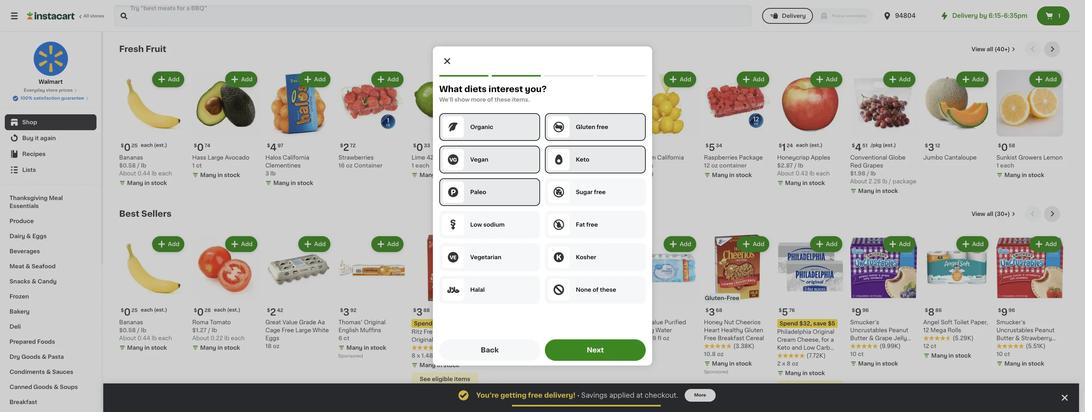 Task type: describe. For each thing, give the bounding box(es) containing it.
96 for smucker's uncrustables peanut butter & grape jelly sandwich
[[863, 308, 869, 313]]

seedless inside green seedless grapes bag $1.98 / lb about 2.43 lb / package
[[577, 155, 602, 161]]

1 inside hass large avocado 1 ct
[[192, 163, 195, 169]]

items for 5
[[820, 385, 836, 390]]

smucker's for smucker's uncrustables peanut butter & grape jelly sandwich
[[851, 320, 880, 326]]

dry
[[10, 355, 20, 360]]

spend for 5
[[780, 321, 799, 327]]

what
[[440, 85, 463, 93]]

jumbo
[[924, 155, 944, 161]]

42 inside $ 2 42
[[277, 308, 283, 313]]

purified
[[665, 320, 687, 326]]

soft
[[941, 320, 953, 326]]

seafood
[[32, 264, 56, 269]]

conventional
[[851, 155, 888, 161]]

3 inside halos california clementines 3 lb
[[266, 171, 269, 177]]

beverages
[[10, 249, 40, 254]]

97
[[278, 144, 284, 148]]

each (est.) for 4
[[141, 143, 167, 148]]

33
[[424, 144, 430, 148]]

10 ct for smucker's uncrustables peanut butter & grape jelly sandwich
[[851, 352, 864, 357]]

/ inside honeycrisp apples $2.87 / lb about 0.43 lb each
[[795, 163, 797, 169]]

$ inside $ 5 34
[[706, 144, 709, 148]]

$ 3 92 for premium california lemons
[[633, 143, 649, 152]]

2 item carousel region from the top
[[119, 206, 1064, 406]]

$ inside $ 2 72
[[340, 144, 343, 148]]

buy it again
[[22, 136, 56, 141]]

2 inside premium california lemons 2 lb bag
[[631, 171, 635, 177]]

& left sauces
[[46, 370, 51, 375]]

(3.38k)
[[734, 344, 755, 349]]

stacks
[[441, 330, 460, 335]]

about inside sun harvest seedless red grapes $2.18 / lb about 2.4 lb / package
[[485, 179, 502, 184]]

$1.98 for grapes
[[851, 171, 866, 177]]

16.9
[[645, 336, 657, 341]]

96 for smucker's uncrustables peanut butter & strawberry jam sandwich
[[1009, 308, 1016, 313]]

philadelphia original cream cheese, for a keto and low carb lifestyle
[[778, 330, 835, 359]]

4 for $ 4 81
[[563, 143, 570, 152]]

$ 4 81
[[560, 143, 576, 152]]

0.44 for 2
[[138, 336, 150, 341]]

free inside treatment tracker modal 'dialog'
[[528, 393, 543, 399]]

snacks & candy
[[10, 279, 57, 285]]

smucker's for smucker's uncrustables peanut butter & strawberry jam sandwich
[[997, 320, 1026, 326]]

red inside sun harvest seedless red grapes $2.18 / lb about 2.4 lb / package
[[485, 163, 496, 169]]

container
[[354, 163, 383, 169]]

grapes inside sun harvest seedless red grapes $2.18 / lb about 2.4 lb / package
[[498, 163, 518, 169]]

each inside lime 42 1 each
[[416, 163, 430, 169]]

california for premium california lemons 2 lb bag
[[658, 155, 684, 161]]

42 inside lime 42 1 each
[[427, 155, 434, 161]]

none
[[576, 287, 592, 293]]

muffins
[[360, 328, 382, 334]]

gluten inside add your shopping preferences element
[[576, 124, 596, 130]]

eggs inside great value grade aa cage free large white eggs 18 oz
[[266, 336, 280, 341]]

& left pasta
[[42, 355, 46, 360]]

halos
[[266, 155, 282, 161]]

eligible for 3
[[432, 377, 453, 382]]

prepared foods link
[[5, 335, 97, 350]]

getting
[[501, 393, 527, 399]]

$ 8 86
[[926, 308, 943, 317]]

cheese,
[[798, 337, 821, 343]]

halal
[[471, 287, 485, 293]]

red inside conventional globe red grapes $1.98 / lb about 2.28 lb / package
[[851, 163, 862, 169]]

$ inside $ 3 12
[[926, 144, 929, 148]]

$ inside $ 1 24 each (est.)
[[779, 144, 782, 148]]

$ 3 68
[[706, 308, 723, 317]]

california for halos california clementines 3 lb
[[283, 155, 310, 161]]

12 inside $ 3 12
[[936, 144, 941, 148]]

1 item carousel region from the top
[[119, 41, 1064, 200]]

25 for 2
[[132, 308, 138, 313]]

grapes inside conventional globe red grapes $1.98 / lb about 2.28 lb / package
[[864, 163, 884, 169]]

9 for smucker's uncrustables peanut butter & strawberry jam sandwich
[[1002, 308, 1008, 317]]

5 for $ 5 23 /pkg (est.)
[[490, 143, 496, 152]]

sellers
[[141, 210, 172, 218]]

free for sugar free
[[594, 190, 606, 195]]

uncrustables for grape
[[851, 328, 888, 334]]

see for 3
[[420, 377, 431, 382]]

keto inside 'philadelphia original cream cheese, for a keto and low carb lifestyle'
[[778, 345, 791, 351]]

original for muffins
[[364, 320, 386, 326]]

& right meat
[[26, 264, 30, 269]]

92 for premium california lemons
[[643, 144, 649, 148]]

aa
[[318, 320, 325, 326]]

package for green seedless grapes bag $1.98 / lb about 2.43 lb / package
[[601, 179, 624, 184]]

each (est.) inside '$0.28 each (estimated)' element
[[214, 308, 240, 313]]

9 for smucker's uncrustables peanut butter & grape jelly sandwich
[[856, 308, 862, 317]]

& inside smucker's uncrustables peanut butter & grape jelly sandwich
[[870, 336, 874, 341]]

(est.) inside $ 1 24 each (est.)
[[810, 143, 823, 148]]

0 horizontal spatial breakfast
[[10, 400, 37, 405]]

$ inside $ 0 33
[[413, 144, 417, 148]]

grapes inside green seedless grapes bag $1.98 / lb about 2.43 lb / package
[[604, 155, 624, 161]]

these inside what diets interest you? we'll show more of these items.
[[495, 97, 511, 103]]

about inside conventional globe red grapes $1.98 / lb about 2.28 lb / package
[[851, 179, 868, 184]]

2 down lifestyle
[[778, 361, 781, 367]]

large inside great value grade aa cage free large white eggs 18 oz
[[296, 328, 311, 334]]

strawberries 16 oz container
[[339, 155, 383, 169]]

thanksgiving meal essentials link
[[5, 191, 97, 214]]

about inside green seedless grapes bag $1.98 / lb about 2.43 lb / package
[[558, 179, 575, 184]]

(30+)
[[995, 211, 1011, 217]]

again
[[40, 136, 56, 141]]

next
[[587, 347, 604, 354]]

2 x 8 oz
[[778, 361, 799, 367]]

fresh fruit
[[119, 45, 166, 53]]

2 up cage
[[270, 308, 276, 317]]

foods
[[37, 339, 55, 345]]

lb inside premium california lemons 2 lb bag
[[636, 171, 642, 177]]

$20,
[[434, 321, 447, 327]]

0.43
[[796, 171, 809, 177]]

of inside what diets interest you? we'll show more of these items.
[[488, 97, 494, 103]]

gluten-free
[[705, 296, 740, 301]]

$5.23 per package (estimated) element
[[485, 140, 552, 154]]

0.44 for 4
[[138, 171, 150, 176]]

walmart link
[[33, 41, 68, 86]]

1 12 ct from the left
[[485, 344, 498, 349]]

goods for canned
[[33, 385, 53, 390]]

18
[[266, 344, 272, 349]]

ritz fresh stacks original crackers
[[412, 330, 460, 343]]

cage
[[266, 328, 280, 334]]

see eligible items for 5
[[786, 385, 836, 390]]

sponsored badge image for $ 3 68
[[705, 370, 729, 375]]

dairy & eggs link
[[5, 229, 97, 244]]

what diets interest you? we'll show more of these items.
[[440, 85, 547, 103]]

all for 0
[[987, 47, 994, 52]]

applied
[[610, 393, 635, 399]]

• savings applied at checkout.
[[577, 393, 679, 399]]

we'll
[[440, 97, 453, 103]]

(9.99k)
[[880, 344, 901, 349]]

$ 9 96 for smucker's uncrustables peanut butter & grape jelly sandwich
[[852, 308, 869, 317]]

all stores link
[[27, 5, 105, 27]]

everyday
[[24, 88, 45, 93]]

cantaloupe
[[945, 155, 977, 161]]

$ 5 23 /pkg (est.)
[[487, 143, 531, 152]]

add your shopping preferences element
[[433, 47, 653, 366]]

$22.18 element
[[485, 305, 552, 319]]

$ inside $ 5 23 /pkg (est.)
[[487, 144, 490, 148]]

snacks & candy link
[[5, 274, 97, 289]]

6
[[339, 336, 342, 341]]

5 for $ 5 34
[[709, 143, 716, 152]]

avocado
[[225, 155, 249, 161]]

lists
[[22, 167, 36, 173]]

essentials
[[10, 203, 39, 209]]

peanut for strawberry
[[1036, 328, 1055, 334]]

(est.) inside '$4.81 per package (estimated)' element
[[591, 143, 604, 148]]

low inside add your shopping preferences element
[[471, 222, 482, 228]]

oz inside strawberries 16 oz container
[[346, 163, 353, 169]]

68
[[716, 308, 723, 313]]

more button
[[685, 390, 716, 402]]

canned
[[10, 385, 32, 390]]

81
[[570, 144, 576, 148]]

deli link
[[5, 320, 97, 335]]

kosher
[[576, 255, 597, 260]]

12 ct inside 'product' group
[[924, 344, 937, 349]]

sodium
[[484, 222, 505, 228]]

$ 3 92 for thomas' original english muffins
[[340, 308, 357, 317]]

86
[[936, 308, 943, 313]]

0 horizontal spatial fresh
[[119, 45, 144, 53]]

16 inside strawberries 16 oz container
[[339, 163, 345, 169]]

instacart logo image
[[27, 11, 75, 21]]

service type group
[[763, 8, 873, 24]]

items for 3
[[455, 377, 471, 382]]

lb inside halos california clementines 3 lb
[[271, 171, 276, 177]]

lemon
[[1044, 155, 1063, 161]]

growers
[[1019, 155, 1043, 161]]

cereal
[[746, 336, 765, 341]]

low inside 'philadelphia original cream cheese, for a keto and low carb lifestyle'
[[804, 345, 816, 351]]

spend $32, save $5
[[780, 321, 836, 327]]

each inside roma tomato $1.27 / lb about 0.22 lb each
[[231, 336, 245, 341]]

3 for premium california lemons
[[636, 143, 642, 152]]

4 for $ 4 97
[[270, 143, 277, 152]]

100% satisfaction guarantee
[[20, 96, 84, 101]]

bananas $0.58 / lb about 0.44 lb each for 4
[[119, 155, 172, 176]]

about inside roma tomato $1.27 / lb about 0.22 lb each
[[192, 336, 209, 341]]

2 left 72
[[343, 143, 349, 152]]

view all (30+)
[[972, 211, 1011, 217]]

& left the candy
[[32, 279, 36, 285]]

free for fat free
[[587, 222, 598, 228]]

more
[[471, 97, 486, 103]]

back button
[[440, 340, 541, 361]]

x for 5
[[783, 361, 786, 367]]

view all (40+)
[[972, 47, 1011, 52]]

$ inside $ 4 51 /pkg (est.)
[[852, 144, 856, 148]]

cheerios
[[736, 320, 761, 326]]

1 inside lime 42 1 each
[[412, 163, 414, 169]]

$1.98 for bag
[[558, 171, 573, 177]]

40
[[631, 336, 639, 341]]

meat & seafood
[[10, 264, 56, 269]]

original for cheese,
[[813, 330, 835, 335]]

you're
[[477, 393, 499, 399]]

1 vertical spatial 16
[[558, 336, 564, 341]]

spend for 3
[[414, 321, 433, 327]]

next button
[[545, 340, 646, 361]]

6:35pm
[[1005, 13, 1028, 19]]

philadelphia
[[778, 330, 812, 335]]

& inside "link"
[[54, 385, 59, 390]]

$ inside $ 0 28
[[194, 308, 197, 313]]

0 vertical spatial free
[[727, 296, 740, 301]]

free inside great value grade aa cage free large white eggs 18 oz
[[282, 328, 294, 334]]

$ 4 51 /pkg (est.)
[[852, 143, 897, 152]]

ct inside thomas' original english muffins 6 ct
[[344, 336, 350, 341]]

ritz
[[412, 330, 423, 335]]

1 inside button
[[1059, 13, 1061, 19]]

$ 3 12
[[926, 143, 941, 152]]

& right dairy in the bottom left of the page
[[26, 234, 31, 239]]

butter for smucker's uncrustables peanut butter & grape jelly sandwich
[[851, 336, 868, 341]]

10 for smucker's uncrustables peanut butter & strawberry jam sandwich
[[997, 352, 1004, 357]]

$ inside $ 2 42
[[267, 308, 270, 313]]

0 horizontal spatial eggs
[[32, 234, 47, 239]]

$1.27
[[192, 328, 207, 334]]

& inside smucker's uncrustables peanut butter & strawberry jam sandwich
[[1016, 336, 1021, 341]]

2 vertical spatial 8
[[787, 361, 791, 367]]

jelly
[[894, 336, 908, 341]]

harvest
[[497, 155, 519, 161]]

$ inside $ 3 68
[[706, 308, 709, 313]]

treatment tracker modal dialog
[[103, 384, 1080, 413]]

goods for dry
[[21, 355, 40, 360]]



Task type: locate. For each thing, give the bounding box(es) containing it.
1 vertical spatial items
[[820, 385, 836, 390]]

$ inside $ 5 76
[[779, 308, 782, 313]]

1 horizontal spatial gluten
[[745, 328, 764, 334]]

4 left 81
[[563, 143, 570, 152]]

(5.51k)
[[1027, 344, 1046, 349]]

keto down cream
[[778, 345, 791, 351]]

$0.28 each (estimated) element
[[192, 305, 259, 319]]

$ 3 92
[[633, 143, 649, 152], [340, 308, 357, 317]]

1 vertical spatial eggs
[[266, 336, 280, 341]]

0 horizontal spatial package
[[524, 179, 548, 184]]

free inside honey nut cheerios heart healthy gluten free breakfast cereal
[[705, 336, 717, 341]]

package inside sun harvest seedless red grapes $2.18 / lb about 2.4 lb / package
[[524, 179, 548, 184]]

$ inside $ 4 81
[[560, 144, 563, 148]]

california inside premium california lemons 2 lb bag
[[658, 155, 684, 161]]

1 red from the left
[[485, 163, 496, 169]]

see down 8 x 1.48 oz
[[420, 377, 431, 382]]

2 0.44 from the top
[[138, 336, 150, 341]]

sponsored badge image down 10.8 oz
[[705, 370, 729, 375]]

/ inside roma tomato $1.27 / lb about 0.22 lb each
[[208, 328, 211, 334]]

package
[[740, 155, 763, 161]]

mega
[[931, 328, 947, 334]]

prepared foods
[[10, 339, 55, 345]]

peanut
[[889, 328, 909, 334], [1036, 328, 1055, 334]]

2
[[343, 143, 349, 152], [631, 171, 635, 177], [270, 308, 276, 317], [778, 361, 781, 367]]

bananas
[[119, 155, 143, 161], [119, 320, 143, 326]]

large down grade
[[296, 328, 311, 334]]

2 vertical spatial free
[[705, 336, 717, 341]]

2 smucker's from the left
[[997, 320, 1026, 326]]

1 all from the top
[[987, 47, 994, 52]]

sandwich inside smucker's uncrustables peanut butter & grape jelly sandwich
[[851, 344, 878, 349]]

92 up thomas'
[[351, 308, 357, 313]]

4 left 51
[[856, 143, 862, 152]]

bananas for 2
[[119, 320, 143, 326]]

1 horizontal spatial 9
[[1002, 308, 1008, 317]]

0 horizontal spatial 16
[[339, 163, 345, 169]]

all left (30+)
[[987, 211, 994, 217]]

1 horizontal spatial original
[[412, 337, 434, 343]]

1 $ 9 96 from the left
[[852, 308, 869, 317]]

strawberries
[[339, 155, 374, 161]]

keto
[[576, 157, 590, 163], [778, 345, 791, 351]]

peanut inside smucker's uncrustables peanut butter & grape jelly sandwich
[[889, 328, 909, 334]]

2 10 from the left
[[997, 352, 1004, 357]]

buy it again link
[[5, 130, 97, 146]]

keto down '$4.81 per package (estimated)' element
[[576, 157, 590, 163]]

organic
[[471, 124, 494, 130]]

0 vertical spatial x
[[641, 336, 644, 341]]

oz inside great value purified drinking water 40 x 16.9 fl oz
[[663, 336, 670, 341]]

each (est.)
[[141, 143, 167, 148], [141, 308, 167, 313], [214, 308, 240, 313]]

1 vertical spatial free
[[282, 328, 294, 334]]

2 bananas $0.58 / lb about 0.44 lb each from the top
[[119, 320, 172, 341]]

$0.25 each (estimated) element for 2
[[119, 305, 186, 319]]

all for 9
[[987, 211, 994, 217]]

(est.) inside '$0.28 each (estimated)' element
[[227, 308, 240, 313]]

each inside $ 1 24 each (est.)
[[797, 143, 809, 148]]

92 for thomas' original english muffins
[[351, 308, 357, 313]]

grade
[[299, 320, 316, 326]]

1 horizontal spatial delivery
[[953, 13, 979, 19]]

0 vertical spatial bananas
[[119, 155, 143, 161]]

2 red from the left
[[851, 163, 862, 169]]

0 vertical spatial $0.25 each (estimated) element
[[119, 140, 186, 154]]

0 horizontal spatial red
[[485, 163, 496, 169]]

2 horizontal spatial /pkg
[[871, 143, 882, 148]]

save for 3
[[448, 321, 461, 327]]

2 view from the top
[[972, 211, 986, 217]]

0 horizontal spatial uncrustables
[[851, 328, 888, 334]]

2 down lemons
[[631, 171, 635, 177]]

x down lifestyle
[[783, 361, 786, 367]]

(est.) inside $ 4 51 /pkg (est.)
[[883, 143, 897, 148]]

0 horizontal spatial sponsored badge image
[[339, 354, 363, 359]]

1 sandwich from the left
[[851, 344, 878, 349]]

/pkg right 51
[[871, 143, 882, 148]]

walmart logo image
[[33, 41, 68, 76]]

x for 3
[[417, 353, 420, 359]]

grapes
[[604, 155, 624, 161], [498, 163, 518, 169], [864, 163, 884, 169]]

$ 0 33
[[413, 143, 430, 152]]

delivery for delivery
[[782, 13, 806, 19]]

dairy & eggs
[[10, 234, 47, 239]]

0 horizontal spatial large
[[208, 155, 224, 161]]

1 vertical spatial eligible
[[798, 385, 819, 390]]

0 vertical spatial breakfast
[[718, 336, 745, 341]]

1 horizontal spatial free
[[705, 336, 717, 341]]

save
[[448, 321, 461, 327], [814, 321, 827, 327]]

oz inside great value grade aa cage free large white eggs 18 oz
[[273, 344, 280, 349]]

74
[[205, 144, 211, 148]]

butter up jam
[[997, 336, 1015, 341]]

3 package from the left
[[893, 179, 917, 184]]

raspberries package 12 oz container
[[705, 155, 763, 169]]

great for great value purified drinking water 40 x 16.9 fl oz
[[631, 320, 647, 326]]

16 right (7.53k) in the bottom of the page
[[558, 336, 564, 341]]

2 all from the top
[[987, 211, 994, 217]]

fat free
[[576, 222, 598, 228]]

/pkg inside $ 5 23 /pkg (est.)
[[506, 143, 517, 148]]

2 peanut from the left
[[1036, 328, 1055, 334]]

0 horizontal spatial $1.98
[[558, 171, 573, 177]]

12
[[936, 144, 941, 148], [705, 163, 710, 169], [924, 328, 930, 334], [485, 344, 491, 349], [924, 344, 930, 349]]

1 vertical spatial 8
[[412, 353, 416, 359]]

10 ct for smucker's uncrustables peanut butter & strawberry jam sandwich
[[997, 352, 1011, 357]]

smucker's up grape
[[851, 320, 880, 326]]

original inside ritz fresh stacks original crackers
[[412, 337, 434, 343]]

delivery inside delivery by 6:15-6:35pm link
[[953, 13, 979, 19]]

4 left 97
[[270, 143, 277, 152]]

package for conventional globe red grapes $1.98 / lb about 2.28 lb / package
[[893, 179, 917, 184]]

you're getting free delivery!
[[477, 393, 576, 399]]

1 vertical spatial breakfast
[[10, 400, 37, 405]]

1 vertical spatial bananas
[[119, 320, 143, 326]]

view all (40+) button
[[969, 41, 1019, 57]]

1 uncrustables from the left
[[851, 328, 888, 334]]

$ 9 96
[[852, 308, 869, 317], [999, 308, 1016, 317]]

1 vertical spatial $0.58
[[119, 328, 136, 334]]

/pkg inside '$4.81 per package (estimated)' element
[[579, 143, 590, 148]]

8 down lifestyle
[[787, 361, 791, 367]]

breakfast inside honey nut cheerios heart healthy gluten free breakfast cereal
[[718, 336, 745, 341]]

none of these
[[576, 287, 617, 293]]

free right getting
[[528, 393, 543, 399]]

butter left grape
[[851, 336, 868, 341]]

low down cheese,
[[804, 345, 816, 351]]

value inside great value grade aa cage free large white eggs 18 oz
[[283, 320, 298, 326]]

1 smucker's from the left
[[851, 320, 880, 326]]

2 $0.58 from the top
[[119, 328, 136, 334]]

$ 9 96 up smucker's uncrustables peanut butter & grape jelly sandwich
[[852, 308, 869, 317]]

more
[[695, 393, 707, 398]]

2 value from the left
[[648, 320, 664, 326]]

96 up smucker's uncrustables peanut butter & strawberry jam sandwich
[[1009, 308, 1016, 313]]

peanut up strawberry at the right of page
[[1036, 328, 1055, 334]]

butter inside smucker's uncrustables peanut butter & grape jelly sandwich
[[851, 336, 868, 341]]

each (est.) for 2
[[141, 308, 167, 313]]

12 inside raspberries package 12 oz container
[[705, 163, 710, 169]]

1 vertical spatial these
[[600, 287, 617, 293]]

1 $0.58 from the top
[[119, 163, 136, 169]]

butter inside smucker's uncrustables peanut butter & strawberry jam sandwich
[[997, 336, 1015, 341]]

1 $0.25 each (estimated) element from the top
[[119, 140, 186, 154]]

bananas $0.58 / lb about 0.44 lb each for 2
[[119, 320, 172, 341]]

sponsored badge image for $ 3 92
[[339, 354, 363, 359]]

28
[[205, 308, 211, 313]]

great for great value grade aa cage free large white eggs 18 oz
[[266, 320, 281, 326]]

ct
[[196, 163, 202, 169], [344, 336, 350, 341], [492, 344, 498, 349], [931, 344, 937, 349], [859, 352, 864, 357], [1005, 352, 1011, 357]]

1 vertical spatial gluten
[[745, 328, 764, 334]]

breakfast down 'healthy'
[[718, 336, 745, 341]]

eligible for 5
[[798, 385, 819, 390]]

1 horizontal spatial eggs
[[266, 336, 280, 341]]

for
[[822, 337, 830, 343]]

seedless
[[520, 155, 546, 161], [577, 155, 602, 161]]

all
[[987, 47, 994, 52], [987, 211, 994, 217]]

42 up cage
[[277, 308, 283, 313]]

package inside green seedless grapes bag $1.98 / lb about 2.43 lb / package
[[601, 179, 624, 184]]

1 value from the left
[[283, 320, 298, 326]]

1 view from the top
[[972, 47, 986, 52]]

spend up ritz
[[414, 321, 433, 327]]

sponsored badge image down 6
[[339, 354, 363, 359]]

/pkg right 81
[[579, 143, 590, 148]]

delivery for delivery by 6:15-6:35pm
[[953, 13, 979, 19]]

1 seedless from the left
[[520, 155, 546, 161]]

see eligible items button down the (7.72k)
[[778, 381, 844, 394]]

8 left 1.48
[[412, 353, 416, 359]]

& left strawberry at the right of page
[[1016, 336, 1021, 341]]

dry goods & pasta link
[[5, 350, 97, 365]]

0 vertical spatial $ 3 92
[[633, 143, 649, 152]]

2 seedless from the left
[[577, 155, 602, 161]]

2 12 ct from the left
[[924, 344, 937, 349]]

2 10 ct from the left
[[997, 352, 1011, 357]]

1 vertical spatial of
[[593, 287, 599, 293]]

3 4 from the left
[[856, 143, 862, 152]]

1 96 from the left
[[863, 308, 869, 313]]

1 25 from the top
[[132, 144, 138, 148]]

see for 5
[[786, 385, 797, 390]]

package right "2.4"
[[524, 179, 548, 184]]

great up cage
[[266, 320, 281, 326]]

0 horizontal spatial 4
[[270, 143, 277, 152]]

x
[[641, 336, 644, 341], [417, 353, 420, 359], [783, 361, 786, 367]]

$ 0 28
[[194, 308, 211, 317]]

package down globe
[[893, 179, 917, 184]]

10 down smucker's uncrustables peanut butter & grape jelly sandwich
[[851, 352, 857, 357]]

recipes
[[22, 151, 46, 157]]

candy
[[38, 279, 57, 285]]

original down ritz
[[412, 337, 434, 343]]

1 spend from the left
[[414, 321, 433, 327]]

2 save from the left
[[814, 321, 827, 327]]

1 $ 0 25 from the top
[[121, 143, 138, 152]]

$ 0 25 for 4
[[121, 143, 138, 152]]

smucker's inside smucker's uncrustables peanut butter & grape jelly sandwich
[[851, 320, 880, 326]]

butter for smucker's uncrustables peanut butter & strawberry jam sandwich
[[997, 336, 1015, 341]]

1 inside sunkist growers lemon 1 each
[[997, 163, 1000, 169]]

/pkg for 4
[[871, 143, 882, 148]]

2 uncrustables from the left
[[997, 328, 1034, 334]]

1 vertical spatial $ 0 25
[[121, 308, 138, 317]]

3 for jumbo cantaloupe
[[929, 143, 935, 152]]

0 vertical spatial keto
[[576, 157, 590, 163]]

frozen
[[10, 294, 29, 300]]

0 horizontal spatial $ 3 92
[[340, 308, 357, 317]]

see eligible items down the (7.72k)
[[786, 385, 836, 390]]

see eligible items down 1.48
[[420, 377, 471, 382]]

$5.63 element
[[631, 305, 698, 319]]

0 horizontal spatial free
[[282, 328, 294, 334]]

original up for
[[813, 330, 835, 335]]

3 up thomas'
[[343, 308, 350, 317]]

2 9 from the left
[[1002, 308, 1008, 317]]

california up clementines
[[283, 155, 310, 161]]

1 horizontal spatial 10
[[997, 352, 1004, 357]]

produce
[[10, 219, 34, 224]]

0 horizontal spatial keto
[[576, 157, 590, 163]]

view for 9
[[972, 211, 986, 217]]

dairy
[[10, 234, 25, 239]]

original inside 'philadelphia original cream cheese, for a keto and low carb lifestyle'
[[813, 330, 835, 335]]

0 horizontal spatial x
[[417, 353, 420, 359]]

1 4 from the left
[[270, 143, 277, 152]]

free down heart
[[705, 336, 717, 341]]

uncrustables inside smucker's uncrustables peanut butter & strawberry jam sandwich
[[997, 328, 1034, 334]]

of
[[488, 97, 494, 103], [593, 287, 599, 293]]

gluten up /pkg (est.)
[[576, 124, 596, 130]]

view left (30+)
[[972, 211, 986, 217]]

0 horizontal spatial /pkg
[[506, 143, 517, 148]]

2 vertical spatial x
[[783, 361, 786, 367]]

3 for honey nut cheerios heart healthy gluten free breakfast cereal
[[709, 308, 716, 317]]

1 bananas from the top
[[119, 155, 143, 161]]

2 horizontal spatial original
[[813, 330, 835, 335]]

product group
[[119, 70, 186, 189], [192, 70, 259, 181], [266, 70, 332, 189], [339, 70, 406, 170], [412, 70, 479, 181], [485, 70, 552, 197], [558, 70, 625, 197], [631, 70, 698, 178], [705, 70, 771, 181], [778, 70, 844, 189], [851, 70, 918, 197], [924, 70, 991, 162], [997, 70, 1064, 181], [119, 235, 186, 354], [192, 235, 259, 354], [266, 235, 332, 351], [339, 235, 406, 361], [412, 235, 479, 395], [485, 235, 552, 362], [558, 235, 625, 354], [631, 235, 698, 343], [705, 235, 771, 377], [778, 235, 844, 403], [851, 235, 918, 370], [924, 235, 991, 362], [997, 235, 1064, 370]]

fresh left the fruit
[[119, 45, 144, 53]]

0 horizontal spatial sandwich
[[851, 344, 878, 349]]

& left soups
[[54, 385, 59, 390]]

see eligible items button down 1.48
[[412, 373, 479, 386]]

0 vertical spatial $ 0 25
[[121, 143, 138, 152]]

canned goods & soups
[[10, 385, 78, 390]]

crackers
[[435, 337, 460, 343]]

paleo
[[471, 190, 487, 195]]

each inside sunkist growers lemon 1 each
[[1001, 163, 1015, 169]]

1 horizontal spatial breakfast
[[718, 336, 745, 341]]

grapes down '$4.81 per package (estimated)' element
[[604, 155, 624, 161]]

1 horizontal spatial $ 9 96
[[999, 308, 1016, 317]]

0 horizontal spatial 12 ct
[[485, 344, 498, 349]]

free for gluten free
[[597, 124, 609, 130]]

2 california from the left
[[658, 155, 684, 161]]

$ 9 96 for smucker's uncrustables peanut butter & strawberry jam sandwich
[[999, 308, 1016, 317]]

(est.) inside $ 5 23 /pkg (est.)
[[518, 143, 531, 148]]

24
[[787, 144, 794, 148]]

4 for $ 4 51 /pkg (est.)
[[856, 143, 862, 152]]

$ 0 25 for 2
[[121, 308, 138, 317]]

uncrustables up grape
[[851, 328, 888, 334]]

5 for $ 5 76
[[782, 308, 789, 317]]

angel soft toilet paper, 12 mega rolls
[[924, 320, 989, 334]]

2 horizontal spatial 4
[[856, 143, 862, 152]]

free right fat
[[587, 222, 598, 228]]

seedless inside sun harvest seedless red grapes $2.18 / lb about 2.4 lb / package
[[520, 155, 546, 161]]

$ inside $ 0 74
[[194, 144, 197, 148]]

peanut for grape
[[889, 328, 909, 334]]

1 horizontal spatial 42
[[427, 155, 434, 161]]

0 horizontal spatial grapes
[[498, 163, 518, 169]]

2 bananas from the top
[[119, 320, 143, 326]]

bananas for 4
[[119, 155, 143, 161]]

0 vertical spatial 0.44
[[138, 171, 150, 176]]

25 for 4
[[132, 144, 138, 148]]

1 package from the left
[[524, 179, 548, 184]]

1 horizontal spatial great
[[631, 320, 647, 326]]

1 vertical spatial 42
[[277, 308, 283, 313]]

0 horizontal spatial $5
[[463, 321, 470, 327]]

eligible
[[432, 377, 453, 382], [798, 385, 819, 390]]

x right 40
[[641, 336, 644, 341]]

$5 for 3
[[463, 321, 470, 327]]

0 vertical spatial original
[[364, 320, 386, 326]]

honey nut cheerios heart healthy gluten free breakfast cereal
[[705, 320, 765, 341]]

0 horizontal spatial save
[[448, 321, 461, 327]]

see eligible items button for 3
[[412, 373, 479, 386]]

1 vertical spatial bananas $0.58 / lb about 0.44 lb each
[[119, 320, 172, 341]]

5 left 76
[[782, 308, 789, 317]]

eligible down 1.48
[[432, 377, 453, 382]]

$1.98 inside conventional globe red grapes $1.98 / lb about 2.28 lb / package
[[851, 171, 866, 177]]

1 10 ct from the left
[[851, 352, 864, 357]]

$0.58 for 4
[[119, 163, 136, 169]]

about inside honeycrisp apples $2.87 / lb about 0.43 lb each
[[778, 171, 795, 177]]

1 horizontal spatial save
[[814, 321, 827, 327]]

fresh down $20, on the left
[[424, 330, 439, 335]]

3 down halos
[[266, 171, 269, 177]]

1 vertical spatial goods
[[33, 385, 53, 390]]

0 horizontal spatial 9
[[856, 308, 862, 317]]

at
[[637, 393, 643, 399]]

2 $5 from the left
[[828, 321, 836, 327]]

value for cage
[[283, 320, 298, 326]]

12 inside angel soft toilet paper, 12 mega rolls
[[924, 328, 930, 334]]

large inside hass large avocado 1 ct
[[208, 155, 224, 161]]

1 vertical spatial $0.25 each (estimated) element
[[119, 305, 186, 319]]

checkout.
[[645, 393, 679, 399]]

see down 2 x 8 oz
[[786, 385, 797, 390]]

$4.51 per package (estimated) element
[[851, 140, 918, 154]]

each inside honeycrisp apples $2.87 / lb about 0.43 lb each
[[817, 171, 830, 177]]

gluten inside honey nut cheerios heart healthy gluten free breakfast cereal
[[745, 328, 764, 334]]

2 25 from the top
[[132, 308, 138, 313]]

10 ct down jam
[[997, 352, 1011, 357]]

0 horizontal spatial value
[[283, 320, 298, 326]]

2 package from the left
[[601, 179, 624, 184]]

grapes down conventional on the right top of page
[[864, 163, 884, 169]]

ct inside hass large avocado 1 ct
[[196, 163, 202, 169]]

2 4 from the left
[[563, 143, 570, 152]]

$ inside $ 3 88
[[413, 308, 417, 313]]

1 vertical spatial original
[[813, 330, 835, 335]]

1 $5 from the left
[[463, 321, 470, 327]]

value up water
[[648, 320, 664, 326]]

sandwich down grape
[[851, 344, 878, 349]]

$ 3 92 up thomas'
[[340, 308, 357, 317]]

seedless down '$4.81 per package (estimated)' element
[[577, 155, 602, 161]]

0 vertical spatial 42
[[427, 155, 434, 161]]

peanut inside smucker's uncrustables peanut butter & strawberry jam sandwich
[[1036, 328, 1055, 334]]

all left (40+) at right
[[987, 47, 994, 52]]

fl
[[658, 336, 662, 341]]

0 vertical spatial gluten
[[576, 124, 596, 130]]

2 vertical spatial original
[[412, 337, 434, 343]]

uncrustables inside smucker's uncrustables peanut butter & grape jelly sandwich
[[851, 328, 888, 334]]

save right the $32,
[[814, 321, 827, 327]]

nut
[[725, 320, 735, 326]]

value inside great value purified drinking water 40 x 16.9 fl oz
[[648, 320, 664, 326]]

grapes down harvest at top
[[498, 163, 518, 169]]

2 /pkg from the left
[[579, 143, 590, 148]]

water
[[656, 328, 672, 334]]

2 $0.25 each (estimated) element from the top
[[119, 305, 186, 319]]

satisfaction
[[33, 96, 60, 101]]

$5 up a
[[828, 321, 836, 327]]

free right sugar
[[594, 190, 606, 195]]

$ inside $ 4 97
[[267, 144, 270, 148]]

1 horizontal spatial /pkg
[[579, 143, 590, 148]]

1 great from the left
[[266, 320, 281, 326]]

1 california from the left
[[283, 155, 310, 161]]

1 vertical spatial 92
[[351, 308, 357, 313]]

1 vertical spatial large
[[296, 328, 311, 334]]

0 horizontal spatial great
[[266, 320, 281, 326]]

package up "sugar free" in the right top of the page
[[601, 179, 624, 184]]

oz inside raspberries package 12 oz container
[[712, 163, 718, 169]]

0 horizontal spatial see eligible items button
[[412, 373, 479, 386]]

save for 5
[[814, 321, 827, 327]]

0 vertical spatial see
[[420, 377, 431, 382]]

0 vertical spatial 92
[[643, 144, 649, 148]]

goods inside "link"
[[33, 385, 53, 390]]

view for 0
[[972, 47, 986, 52]]

product group containing 8
[[924, 235, 991, 362]]

0 vertical spatial item carousel region
[[119, 41, 1064, 200]]

sandwich for strawberry
[[1011, 344, 1038, 349]]

42 right "lime"
[[427, 155, 434, 161]]

these right none at bottom
[[600, 287, 617, 293]]

package inside conventional globe red grapes $1.98 / lb about 2.28 lb / package
[[893, 179, 917, 184]]

1 vertical spatial sponsored badge image
[[705, 370, 729, 375]]

breakfast down canned
[[10, 400, 37, 405]]

0 horizontal spatial of
[[488, 97, 494, 103]]

0 vertical spatial see eligible items
[[420, 377, 471, 382]]

1 $1.98 from the left
[[558, 171, 573, 177]]

10 ct
[[851, 352, 864, 357], [997, 352, 1011, 357]]

$4.81 per package (estimated) element
[[558, 140, 625, 154]]

eligible down 2 x 8 oz
[[798, 385, 819, 390]]

10 for smucker's uncrustables peanut butter & grape jelly sandwich
[[851, 352, 857, 357]]

1 horizontal spatial items
[[820, 385, 836, 390]]

sandwich inside smucker's uncrustables peanut butter & strawberry jam sandwich
[[1011, 344, 1038, 349]]

1 0.44 from the top
[[138, 171, 150, 176]]

1 horizontal spatial 10 ct
[[997, 352, 1011, 357]]

2 horizontal spatial 5
[[782, 308, 789, 317]]

2 spend from the left
[[780, 321, 799, 327]]

free right cage
[[282, 328, 294, 334]]

2 96 from the left
[[1009, 308, 1016, 313]]

2 $ 0 25 from the top
[[121, 308, 138, 317]]

original
[[364, 320, 386, 326], [813, 330, 835, 335], [412, 337, 434, 343]]

$5 right $20, on the left
[[463, 321, 470, 327]]

$5 for 5
[[828, 321, 836, 327]]

4
[[270, 143, 277, 152], [563, 143, 570, 152], [856, 143, 862, 152]]

3 for thomas' original english muffins
[[343, 308, 350, 317]]

container
[[720, 163, 747, 169]]

94804 button
[[883, 5, 931, 27]]

great up drinking
[[631, 320, 647, 326]]

condiments
[[10, 370, 45, 375]]

3 up "jumbo"
[[929, 143, 935, 152]]

1 vertical spatial x
[[417, 353, 420, 359]]

sponsored badge image
[[339, 354, 363, 359], [705, 370, 729, 375]]

goods down prepared foods at the left bottom
[[21, 355, 40, 360]]

jam
[[997, 344, 1009, 349]]

save up stacks
[[448, 321, 461, 327]]

uncrustables for strawberry
[[997, 328, 1034, 334]]

/pkg for 5
[[506, 143, 517, 148]]

100% satisfaction guarantee button
[[12, 94, 89, 102]]

see eligible items for 3
[[420, 377, 471, 382]]

2 butter from the left
[[997, 336, 1015, 341]]

of right more
[[488, 97, 494, 103]]

1 vertical spatial 0.44
[[138, 336, 150, 341]]

$ 2 42
[[267, 308, 283, 317]]

1 peanut from the left
[[889, 328, 909, 334]]

peanut up jelly
[[889, 328, 909, 334]]

$0.25 each (estimated) element for 4
[[119, 140, 186, 154]]

0 vertical spatial view
[[972, 47, 986, 52]]

2 $ 9 96 from the left
[[999, 308, 1016, 317]]

$ inside $ 8 86
[[926, 308, 929, 313]]

sauces
[[52, 370, 73, 375]]

original inside thomas' original english muffins 6 ct
[[364, 320, 386, 326]]

$ inside $ 0 58
[[999, 144, 1002, 148]]

1 horizontal spatial peanut
[[1036, 328, 1055, 334]]

8 inside 'product' group
[[929, 308, 935, 317]]

item carousel region
[[119, 41, 1064, 200], [119, 206, 1064, 406]]

1 10 from the left
[[851, 352, 857, 357]]

92 up premium
[[643, 144, 649, 148]]

large down 74
[[208, 155, 224, 161]]

5 inside $5.23 per package (estimated) 'element'
[[490, 143, 496, 152]]

2 $1.98 from the left
[[851, 171, 866, 177]]

main content containing 0
[[103, 32, 1080, 413]]

1 horizontal spatial 16
[[558, 336, 564, 341]]

breakfast link
[[5, 395, 97, 410]]

smucker's uncrustables peanut butter & strawberry jam sandwich
[[997, 320, 1055, 349]]

$1.98
[[558, 171, 573, 177], [851, 171, 866, 177]]

paper,
[[971, 320, 989, 326]]

sandwich for grape
[[851, 344, 878, 349]]

1 vertical spatial item carousel region
[[119, 206, 1064, 406]]

main content
[[103, 32, 1080, 413]]

0 horizontal spatial california
[[283, 155, 310, 161]]

lemons
[[631, 163, 654, 169]]

0 horizontal spatial see eligible items
[[420, 377, 471, 382]]

2 sandwich from the left
[[1011, 344, 1038, 349]]

3 /pkg from the left
[[871, 143, 882, 148]]

0 horizontal spatial 10
[[851, 352, 857, 357]]

None search field
[[114, 5, 752, 27]]

red down conventional on the right top of page
[[851, 163, 862, 169]]

& left grape
[[870, 336, 874, 341]]

oz
[[346, 163, 353, 169], [712, 163, 718, 169], [566, 336, 572, 341], [663, 336, 670, 341], [273, 344, 280, 349], [718, 352, 724, 357], [435, 353, 441, 359], [792, 361, 799, 367]]

spend $20, save $5
[[414, 321, 470, 327]]

$ 9 96 up smucker's uncrustables peanut butter & strawberry jam sandwich
[[999, 308, 1016, 317]]

0 vertical spatial goods
[[21, 355, 40, 360]]

1 save from the left
[[448, 321, 461, 327]]

lifestyle
[[778, 353, 802, 359]]

items down the (7.72k)
[[820, 385, 836, 390]]

store
[[46, 88, 58, 93]]

1 butter from the left
[[851, 336, 868, 341]]

eggs down cage
[[266, 336, 280, 341]]

10.8 oz
[[705, 352, 724, 357]]

1 vertical spatial keto
[[778, 345, 791, 351]]

$0.58 for 2
[[119, 328, 136, 334]]

10 ct down smucker's uncrustables peanut butter & grape jelly sandwich
[[851, 352, 864, 357]]

it
[[35, 136, 39, 141]]

soups
[[60, 385, 78, 390]]

x inside great value purified drinking water 40 x 16.9 fl oz
[[641, 336, 644, 341]]

3 up premium
[[636, 143, 642, 152]]

1 horizontal spatial 5
[[709, 143, 716, 152]]

2 great from the left
[[631, 320, 647, 326]]

$1.24 each (estimated) element
[[778, 140, 844, 154]]

1 bananas $0.58 / lb about 0.44 lb each from the top
[[119, 155, 172, 176]]

california inside halos california clementines 3 lb
[[283, 155, 310, 161]]

see eligible items
[[420, 377, 471, 382], [786, 385, 836, 390]]

of right none at bottom
[[593, 287, 599, 293]]

1 horizontal spatial of
[[593, 287, 599, 293]]

angel
[[924, 320, 940, 326]]

$ 0 58
[[999, 143, 1016, 152]]

16 down strawberries
[[339, 163, 345, 169]]

1 horizontal spatial these
[[600, 287, 617, 293]]

keto inside add your shopping preferences element
[[576, 157, 590, 163]]

/pkg right "23"
[[506, 143, 517, 148]]

88
[[424, 308, 430, 313]]

1 vertical spatial view
[[972, 211, 986, 217]]

great inside great value grade aa cage free large white eggs 18 oz
[[266, 320, 281, 326]]

0 vertical spatial eggs
[[32, 234, 47, 239]]

1 vertical spatial $ 3 92
[[340, 308, 357, 317]]

value for water
[[648, 320, 664, 326]]

product group containing 1
[[778, 70, 844, 189]]

1 /pkg from the left
[[506, 143, 517, 148]]

fresh inside ritz fresh stacks original crackers
[[424, 330, 439, 335]]

2 horizontal spatial 8
[[929, 308, 935, 317]]

honey
[[705, 320, 723, 326]]

original up muffins
[[364, 320, 386, 326]]

$ 0 25
[[121, 143, 138, 152], [121, 308, 138, 317]]

$0.25 each (estimated) element
[[119, 140, 186, 154], [119, 305, 186, 319]]

1 vertical spatial low
[[804, 345, 816, 351]]

shop link
[[5, 114, 97, 130]]

3 left 88
[[417, 308, 423, 317]]

great value purified drinking water 40 x 16.9 fl oz
[[631, 320, 687, 341]]

0.22
[[211, 336, 223, 341]]

see eligible items button for 5
[[778, 381, 844, 394]]

1 9 from the left
[[856, 308, 862, 317]]

free up nut
[[727, 296, 740, 301]]

3 for spend $20, save $5
[[417, 308, 423, 317]]



Task type: vqa. For each thing, say whether or not it's contained in the screenshot.


